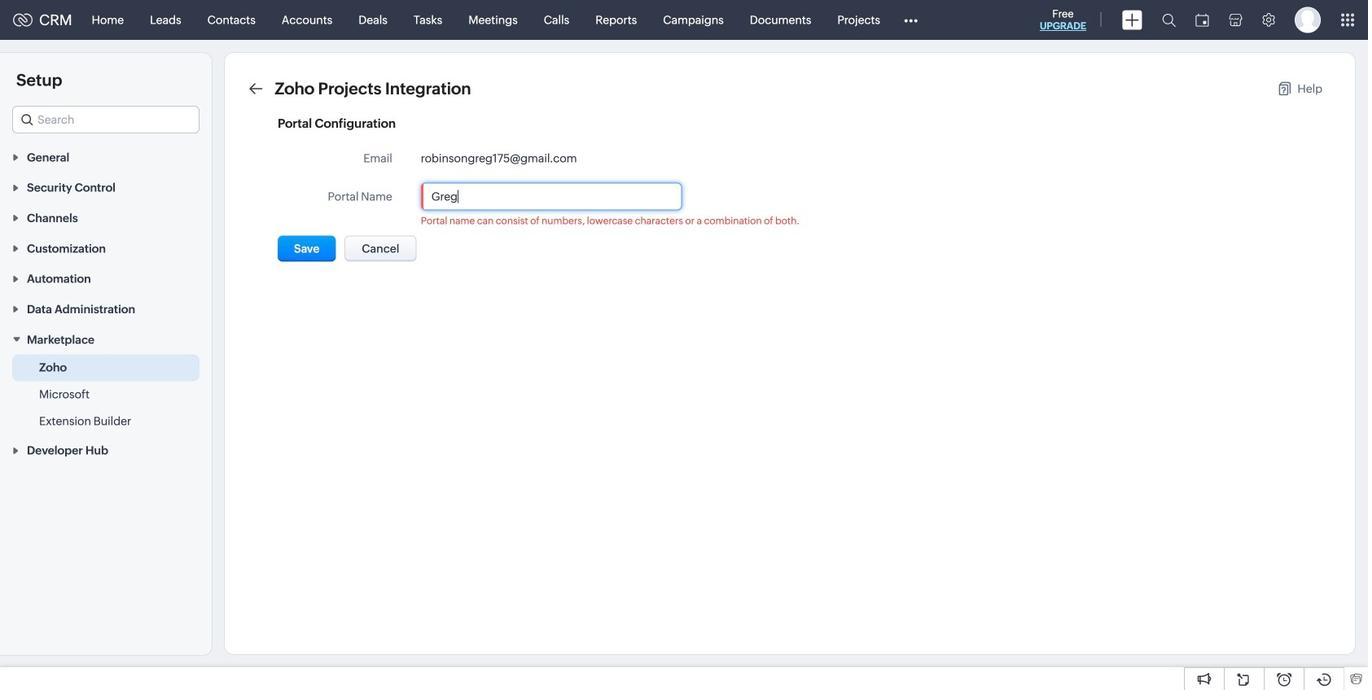 Task type: describe. For each thing, give the bounding box(es) containing it.
Search text field
[[13, 107, 199, 133]]

logo image
[[13, 13, 33, 26]]



Task type: locate. For each thing, give the bounding box(es) containing it.
create menu element
[[1113, 0, 1153, 40]]

Other Modules field
[[894, 7, 929, 33]]

region
[[0, 355, 212, 435]]

search image
[[1163, 13, 1176, 27]]

create menu image
[[1123, 10, 1143, 30]]

None field
[[12, 106, 200, 134]]

Portal Name text field
[[422, 184, 681, 210]]

profile image
[[1295, 7, 1321, 33]]

profile element
[[1286, 0, 1331, 40]]

calendar image
[[1196, 13, 1210, 26]]

search element
[[1153, 0, 1186, 40]]



Task type: vqa. For each thing, say whether or not it's contained in the screenshot.
Search Icon
yes



